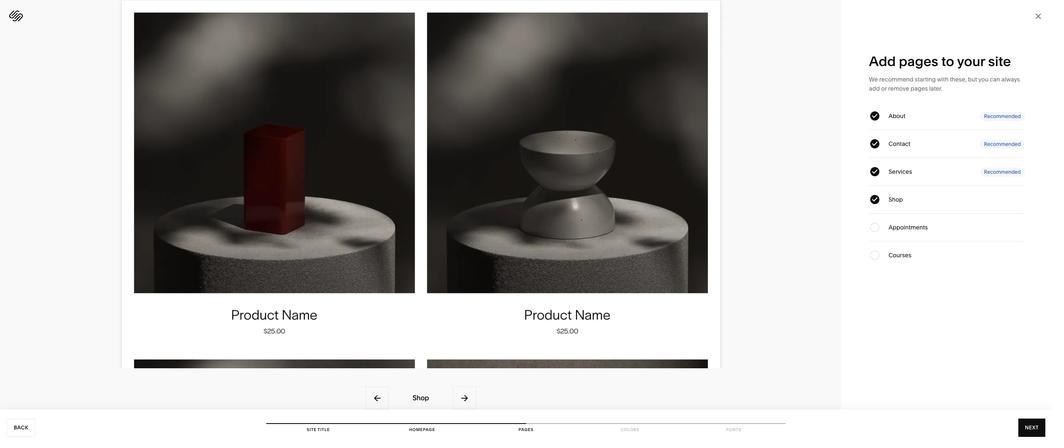 Task type: describe. For each thing, give the bounding box(es) containing it.
recommended for services
[[985, 169, 1022, 175]]

recommended for contact
[[985, 141, 1022, 147]]

about
[[889, 112, 906, 120]]

can
[[991, 76, 1001, 83]]

back
[[14, 425, 28, 431]]

with
[[938, 76, 949, 83]]

site
[[307, 428, 317, 433]]

courses
[[889, 252, 912, 259]]

recommend
[[880, 76, 914, 83]]

add
[[870, 53, 896, 70]]

fonts
[[727, 428, 742, 433]]

view next image
[[460, 394, 469, 403]]

add pages to your site
[[870, 53, 1012, 70]]

we recommend starting with these, but you can always add or remove pages later.
[[870, 76, 1021, 92]]

title
[[318, 428, 330, 433]]

add
[[870, 85, 880, 92]]

starting
[[915, 76, 936, 83]]

contact
[[889, 140, 911, 148]]

appointments
[[889, 224, 929, 231]]

services
[[889, 168, 913, 176]]

view previous image
[[373, 394, 382, 403]]



Task type: vqa. For each thing, say whether or not it's contained in the screenshot.
'These,'
yes



Task type: locate. For each thing, give the bounding box(es) containing it.
pages down starting
[[911, 85, 929, 92]]

1 vertical spatial pages
[[911, 85, 929, 92]]

site title
[[307, 428, 330, 433]]

pages inside we recommend starting with these, but you can always add or remove pages later.
[[911, 85, 929, 92]]

recommended
[[985, 113, 1022, 119], [985, 141, 1022, 147], [985, 169, 1022, 175]]

2 recommended from the top
[[985, 141, 1022, 147]]

1 recommended from the top
[[985, 113, 1022, 119]]

shop
[[889, 196, 904, 204], [413, 394, 429, 403]]

to
[[942, 53, 955, 70]]

next
[[1026, 425, 1039, 431]]

pages up starting
[[899, 53, 939, 70]]

1 vertical spatial recommended
[[985, 141, 1022, 147]]

remove
[[889, 85, 910, 92]]

these,
[[951, 76, 967, 83]]

pages
[[899, 53, 939, 70], [911, 85, 929, 92]]

later.
[[930, 85, 943, 92]]

shop page with products image
[[121, 0, 721, 380]]

homepage
[[410, 428, 435, 433]]

1 vertical spatial shop
[[413, 394, 429, 403]]

always
[[1002, 76, 1021, 83]]

but
[[969, 76, 978, 83]]

you
[[979, 76, 989, 83]]

colors
[[621, 428, 640, 433]]

recommended for about
[[985, 113, 1022, 119]]

2 vertical spatial recommended
[[985, 169, 1022, 175]]

back button
[[7, 419, 35, 438]]

3 recommended from the top
[[985, 169, 1022, 175]]

or
[[882, 85, 887, 92]]

pages
[[519, 428, 534, 433]]

0 horizontal spatial shop
[[413, 394, 429, 403]]

site
[[989, 53, 1012, 70]]

0 vertical spatial pages
[[899, 53, 939, 70]]

we
[[870, 76, 879, 83]]

shop up 'homepage'
[[413, 394, 429, 403]]

0 vertical spatial recommended
[[985, 113, 1022, 119]]

your
[[958, 53, 986, 70]]

next button
[[1019, 419, 1046, 438]]

0 vertical spatial shop
[[889, 196, 904, 204]]

shop down services
[[889, 196, 904, 204]]

1 horizontal spatial shop
[[889, 196, 904, 204]]



